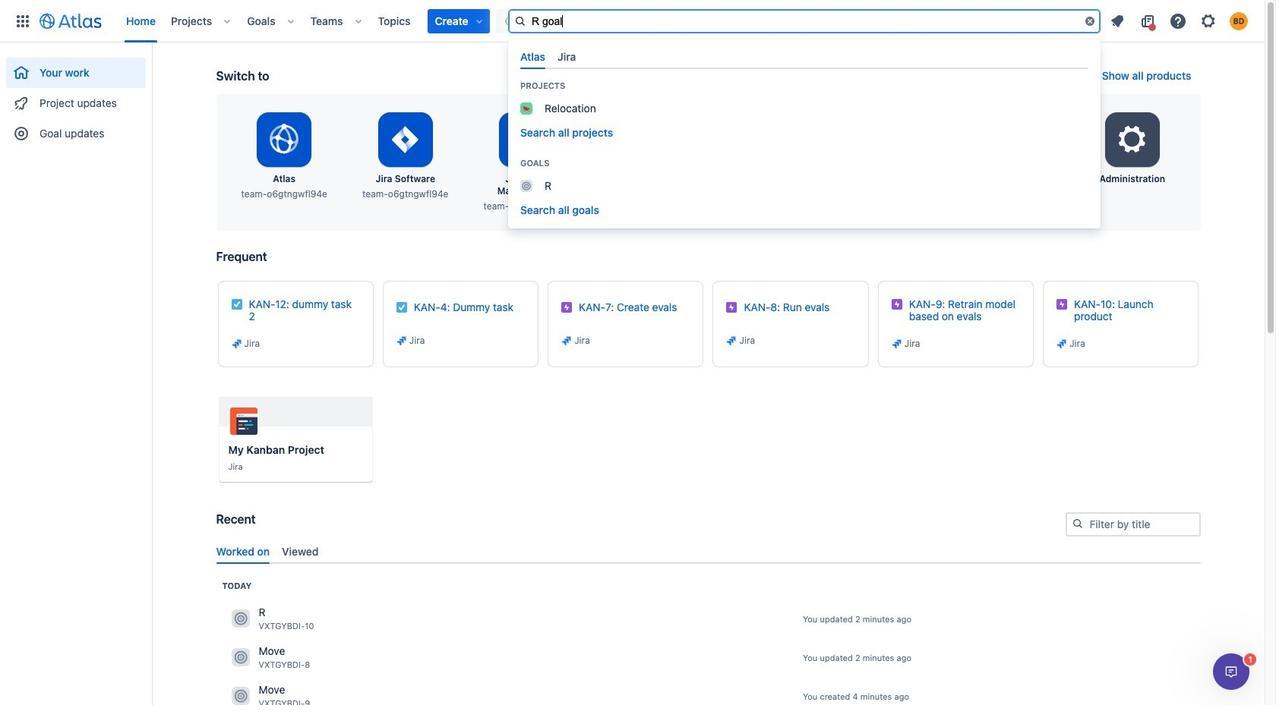 Task type: describe. For each thing, give the bounding box(es) containing it.
settings image
[[1200, 12, 1218, 30]]

0 horizontal spatial jira image
[[396, 335, 408, 347]]

switch to... image
[[14, 12, 32, 30]]

search image
[[1072, 518, 1084, 530]]

1 horizontal spatial jira image
[[891, 338, 903, 350]]

top element
[[9, 0, 949, 42]]

Search Atlas field
[[508, 9, 1101, 33]]

1 vertical spatial tab list
[[210, 539, 1207, 564]]

Filter by title field
[[1067, 514, 1199, 536]]



Task type: vqa. For each thing, say whether or not it's contained in the screenshot.
first 'townsquare' icon from the bottom of the page
yes



Task type: locate. For each thing, give the bounding box(es) containing it.
2 townsquare image from the top
[[231, 649, 250, 667]]

notifications image
[[1108, 12, 1127, 30]]

account image
[[1230, 12, 1248, 30]]

heading
[[222, 580, 252, 592]]

townsquare image
[[231, 688, 250, 706]]

1 vertical spatial townsquare image
[[231, 649, 250, 667]]

0 vertical spatial townsquare image
[[231, 610, 250, 629]]

1 tab from the left
[[514, 44, 552, 69]]

1 townsquare image from the top
[[231, 610, 250, 629]]

tab
[[514, 44, 552, 69], [552, 44, 582, 69]]

dialog
[[1213, 654, 1250, 691]]

2 horizontal spatial jira image
[[1056, 338, 1068, 350]]

group
[[6, 43, 146, 153]]

search image
[[514, 15, 526, 27]]

townsquare image
[[231, 610, 250, 629], [231, 649, 250, 667]]

clear search session image
[[1084, 15, 1096, 27]]

2 tab from the left
[[552, 44, 582, 69]]

settings image
[[1114, 122, 1151, 158]]

help image
[[1169, 12, 1187, 30]]

jira image
[[396, 335, 408, 347], [561, 335, 573, 347], [561, 335, 573, 347], [726, 335, 738, 347], [726, 335, 738, 347], [231, 338, 243, 350], [231, 338, 243, 350], [891, 338, 903, 350], [1056, 338, 1068, 350]]

banner
[[0, 0, 1265, 228]]

None search field
[[508, 9, 1101, 33]]

tab list
[[514, 44, 1095, 69], [210, 539, 1207, 564]]

jira image
[[396, 335, 408, 347], [891, 338, 903, 350], [1056, 338, 1068, 350]]

0 vertical spatial tab list
[[514, 44, 1095, 69]]



